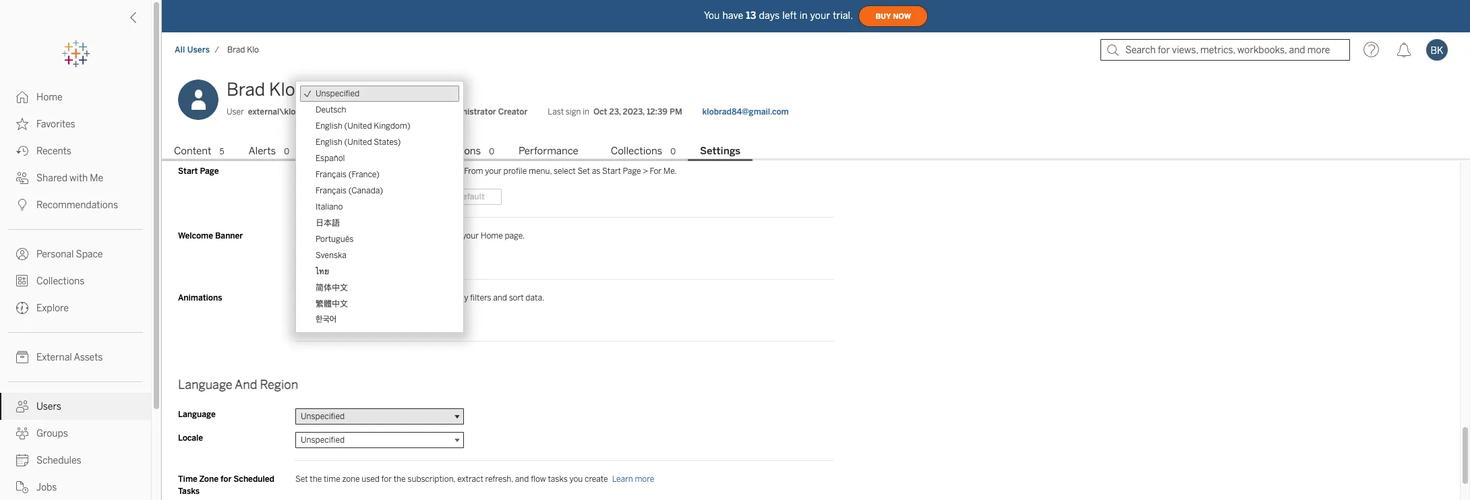 Task type: vqa. For each thing, say whether or not it's contained in the screenshot.
All Users /
yes



Task type: locate. For each thing, give the bounding box(es) containing it.
0 horizontal spatial start
[[178, 166, 198, 176]]

the right "hide"
[[374, 231, 386, 241]]

you left have
[[704, 10, 720, 21]]

zone
[[342, 475, 360, 484]]

data.
[[526, 293, 544, 303]]

start
[[178, 166, 198, 176], [602, 166, 621, 176]]

1 horizontal spatial users
[[187, 45, 210, 55]]

1 vertical spatial français
[[316, 186, 347, 195]]

1 horizontal spatial banner
[[423, 231, 449, 241]]

navigation panel element
[[0, 40, 151, 500]]

in inside the brad klo main content
[[583, 107, 589, 117]]

to inside button
[[447, 192, 455, 201]]

brad right /
[[227, 45, 245, 55]]

klo up user external\klobrad84@gmail.com
[[269, 79, 295, 100]]

on
[[451, 231, 460, 241]]

favorites link
[[0, 111, 151, 138]]

0 right alerts at the top of page
[[284, 147, 289, 156]]

1 vertical spatial users
[[36, 401, 61, 413]]

klo inside main content
[[269, 79, 295, 100]]

0 vertical spatial home
[[36, 92, 63, 103]]

used
[[362, 475, 380, 484]]

start page
[[178, 166, 219, 176]]

you right when
[[433, 293, 446, 303]]

apply
[[448, 293, 468, 303]]

english
[[316, 121, 342, 131], [316, 137, 342, 147]]

1 vertical spatial to
[[447, 192, 455, 201]]

1 français from the top
[[316, 170, 347, 179]]

welcome
[[388, 231, 421, 241], [331, 255, 364, 265]]

all users link
[[174, 45, 211, 55]]

banner left on
[[423, 231, 449, 241]]

start up (canada)
[[353, 166, 371, 176]]

1 horizontal spatial and
[[515, 475, 529, 484]]

can left be on the bottom left of page
[[348, 293, 362, 303]]

1 english from the top
[[316, 121, 342, 131]]

you right tasks
[[569, 475, 583, 484]]

oct
[[593, 107, 607, 117]]

0 vertical spatial language
[[178, 377, 232, 392]]

the right used
[[394, 475, 406, 484]]

can down "日本語"
[[310, 231, 324, 241]]

unspecified up "deutsch"
[[316, 89, 360, 98]]

1 horizontal spatial can
[[348, 293, 362, 303]]

and left flow
[[515, 475, 529, 484]]

collections
[[611, 145, 662, 157], [36, 276, 85, 287]]

animations
[[336, 317, 377, 327]]

1 vertical spatial unspecified
[[301, 412, 345, 421]]

0 horizontal spatial set
[[295, 475, 308, 484]]

1 horizontal spatial page
[[623, 166, 641, 176]]

1 horizontal spatial collections
[[611, 145, 662, 157]]

(united left states)
[[344, 137, 372, 147]]

unspecified for unspecified popup button
[[301, 435, 345, 445]]

1 horizontal spatial klo
[[269, 79, 295, 100]]

1 horizontal spatial page.
[[505, 231, 525, 241]]

2 vertical spatial unspecified
[[301, 435, 345, 445]]

1 horizontal spatial welcome
[[388, 231, 421, 241]]

1 vertical spatial you
[[569, 475, 583, 484]]

0 vertical spatial to
[[427, 166, 434, 176]]

to change your start page, navigate to a page. from your profile menu, select set as start page > for me.
[[295, 166, 677, 176]]

collections inside sub-spaces tab list
[[611, 145, 662, 157]]

1 start from the left
[[178, 166, 198, 176]]

français up italiano
[[316, 186, 347, 195]]

0 down states)
[[387, 147, 393, 156]]

reset to default
[[423, 192, 485, 201]]

klobrad84@gmail.com
[[702, 107, 789, 117]]

0 horizontal spatial collections
[[36, 276, 85, 287]]

filters
[[470, 293, 491, 303]]

you for you have 13 days left in your trial.
[[704, 10, 720, 21]]

collections up > on the top of the page
[[611, 145, 662, 157]]

animations
[[178, 293, 222, 303]]

welcome down or
[[331, 255, 364, 265]]

0 horizontal spatial you
[[295, 231, 309, 241]]

0 horizontal spatial for
[[221, 475, 232, 484]]

unspecified inside popup button
[[301, 435, 345, 445]]

0 vertical spatial banner
[[423, 231, 449, 241]]

0 vertical spatial english
[[316, 121, 342, 131]]

to right 'reset'
[[447, 192, 455, 201]]

content
[[174, 145, 211, 157]]

1 0 from the left
[[284, 147, 289, 156]]

for
[[221, 475, 232, 484], [381, 475, 392, 484]]

visualizations
[[295, 293, 346, 303]]

1 horizontal spatial you
[[704, 10, 720, 21]]

(france)
[[348, 170, 380, 179]]

2 english from the top
[[316, 137, 342, 147]]

0 vertical spatial welcome
[[388, 231, 421, 241]]

as
[[592, 166, 600, 176]]

3 0 from the left
[[489, 147, 494, 156]]

region
[[260, 377, 298, 392]]

to left a
[[427, 166, 434, 176]]

1 horizontal spatial for
[[381, 475, 392, 484]]

set left time
[[295, 475, 308, 484]]

1 vertical spatial brad
[[227, 79, 265, 100]]

page down content
[[200, 166, 219, 176]]

language for language
[[178, 410, 216, 419]]

users left /
[[187, 45, 210, 55]]

language for language and region
[[178, 377, 232, 392]]

4 0 from the left
[[671, 147, 676, 156]]

0 vertical spatial you
[[704, 10, 720, 21]]

unspecified button
[[295, 408, 464, 425]]

0 vertical spatial users
[[187, 45, 210, 55]]

users up "groups"
[[36, 401, 61, 413]]

language left and at the left bottom
[[178, 377, 232, 392]]

unspecified up unspecified popup button
[[301, 412, 345, 421]]

0 vertical spatial brad klo
[[227, 45, 259, 55]]

animated
[[374, 293, 409, 303]]

0 vertical spatial can
[[310, 231, 324, 241]]

user external\klobrad84@gmail.com
[[227, 107, 371, 117]]

2 language from the top
[[178, 410, 216, 419]]

0 horizontal spatial home
[[36, 92, 63, 103]]

visualizations can be animated when you apply filters and sort data.
[[295, 293, 544, 303]]

1 vertical spatial can
[[348, 293, 362, 303]]

1 vertical spatial collections
[[36, 276, 85, 287]]

page. right a
[[443, 166, 462, 176]]

groups link
[[0, 420, 151, 447]]

0 horizontal spatial users
[[36, 401, 61, 413]]

1 vertical spatial home
[[481, 231, 503, 241]]

flow
[[531, 475, 546, 484]]

2 0 from the left
[[387, 147, 393, 156]]

subscriptions
[[417, 145, 481, 157]]

0 vertical spatial you
[[433, 293, 446, 303]]

all users /
[[175, 45, 219, 55]]

1 horizontal spatial set
[[578, 166, 590, 176]]

change
[[306, 166, 333, 176]]

start up italiano
[[326, 192, 343, 201]]

1 language from the top
[[178, 377, 232, 392]]

brad up user
[[227, 79, 265, 100]]

1 for from the left
[[221, 475, 232, 484]]

start
[[353, 166, 371, 176], [326, 192, 343, 201]]

list box
[[296, 81, 463, 332]]

1 vertical spatial (united
[[344, 137, 372, 147]]

unspecified button
[[295, 432, 464, 448]]

0 horizontal spatial and
[[493, 293, 507, 303]]

/
[[215, 45, 219, 55]]

trial.
[[833, 10, 853, 21]]

1 page from the left
[[200, 166, 219, 176]]

and
[[235, 377, 257, 392]]

(united up views on the left top of page
[[344, 121, 372, 131]]

groups
[[36, 428, 68, 440]]

1 horizontal spatial start
[[353, 166, 371, 176]]

unspecified inside dropdown button
[[301, 412, 345, 421]]

0 horizontal spatial can
[[310, 231, 324, 241]]

show welcome banner
[[309, 255, 392, 265]]

0 vertical spatial brad
[[227, 45, 245, 55]]

Search for views, metrics, workbooks, and more text field
[[1101, 39, 1350, 61]]

français down español on the top left
[[316, 170, 347, 179]]

home up favorites
[[36, 92, 63, 103]]

klobrad84@gmail.com link
[[702, 106, 789, 118]]

scheduled
[[234, 475, 274, 484]]

shared
[[36, 173, 67, 184]]

page left > on the top of the page
[[623, 166, 641, 176]]

(united
[[344, 121, 372, 131], [344, 137, 372, 147]]

main navigation. press the up and down arrow keys to access links. element
[[0, 84, 151, 500]]

2 start from the left
[[602, 166, 621, 176]]

brad klo right /
[[227, 45, 259, 55]]

1 vertical spatial klo
[[269, 79, 295, 100]]

0 horizontal spatial banner
[[366, 255, 392, 265]]

collections down personal
[[36, 276, 85, 287]]

0 horizontal spatial klo
[[247, 45, 259, 55]]

0 horizontal spatial start
[[326, 192, 343, 201]]

klo right /
[[247, 45, 259, 55]]

you left português on the left of page
[[295, 231, 309, 241]]

shared with me
[[36, 173, 103, 184]]

in right sign
[[583, 107, 589, 117]]

the left time
[[310, 475, 322, 484]]

1 horizontal spatial to
[[447, 192, 455, 201]]

0 horizontal spatial in
[[583, 107, 589, 117]]

in right left
[[800, 10, 808, 21]]

welcome right "hide"
[[388, 231, 421, 241]]

brad klo up user
[[227, 79, 295, 100]]

welcome
[[178, 231, 213, 241]]

ไทย 简体中文 繁體中文 한국어
[[316, 267, 348, 324]]

unspecified up time
[[301, 435, 345, 445]]

1 vertical spatial welcome
[[331, 255, 364, 265]]

start right as
[[602, 166, 621, 176]]

0 horizontal spatial page
[[200, 166, 219, 176]]

you for you can show or hide the welcome banner on your home page.
[[295, 231, 309, 241]]

1 vertical spatial english
[[316, 137, 342, 147]]

1 vertical spatial brad klo
[[227, 79, 295, 100]]

1 vertical spatial you
[[295, 231, 309, 241]]

0 vertical spatial in
[[800, 10, 808, 21]]

you can show or hide the welcome banner on your home page.
[[295, 231, 525, 241]]

1 vertical spatial language
[[178, 410, 216, 419]]

brad klo element
[[223, 45, 263, 55]]

me.
[[663, 166, 677, 176]]

1 vertical spatial start
[[326, 192, 343, 201]]

last sign in oct 23, 2023, 12:39 pm
[[548, 107, 682, 117]]

english up español on the top left
[[316, 137, 342, 147]]

0 vertical spatial start
[[353, 166, 371, 176]]

hide
[[357, 231, 372, 241]]

your left "trial."
[[810, 10, 830, 21]]

0 vertical spatial (united
[[344, 121, 372, 131]]

external assets link
[[0, 344, 151, 371]]

0 vertical spatial and
[[493, 293, 507, 303]]

2 page from the left
[[623, 166, 641, 176]]

home right on
[[481, 231, 503, 241]]

kingdom)
[[374, 121, 410, 131]]

start down content
[[178, 166, 198, 176]]

enable animations
[[309, 317, 377, 327]]

home inside the brad klo main content
[[481, 231, 503, 241]]

klo
[[247, 45, 259, 55], [269, 79, 295, 100]]

for right used
[[381, 475, 392, 484]]

0 horizontal spatial page.
[[443, 166, 462, 176]]

1 vertical spatial in
[[583, 107, 589, 117]]

23,
[[609, 107, 621, 117]]

sub-spaces tab list
[[162, 144, 1470, 161]]

0 vertical spatial collections
[[611, 145, 662, 157]]

assets
[[74, 352, 103, 364]]

page. right on
[[505, 231, 525, 241]]

0 vertical spatial unspecified
[[316, 89, 360, 98]]

0 vertical spatial français
[[316, 170, 347, 179]]

english down "deutsch"
[[316, 121, 342, 131]]

banner down "hide"
[[366, 255, 392, 265]]

buy now button
[[859, 5, 928, 27]]

or
[[347, 231, 355, 241]]

you inside the brad klo main content
[[295, 231, 309, 241]]

explore link
[[0, 295, 151, 322]]

1 horizontal spatial start
[[602, 166, 621, 176]]

the
[[374, 231, 386, 241], [310, 475, 322, 484], [394, 475, 406, 484]]

custom
[[314, 145, 350, 157]]

for right zone at the bottom of page
[[221, 475, 232, 484]]

jobs link
[[0, 474, 151, 500]]

français
[[316, 170, 347, 179], [316, 186, 347, 195]]

page
[[200, 166, 219, 176], [623, 166, 641, 176]]

personal space
[[36, 249, 103, 260]]

list box containing unspecified
[[296, 81, 463, 332]]

language
[[178, 377, 232, 392], [178, 410, 216, 419]]

site administrator creator
[[425, 107, 528, 117]]

external assets
[[36, 352, 103, 364]]

and left sort
[[493, 293, 507, 303]]

set left as
[[578, 166, 590, 176]]

0 up the me.
[[671, 147, 676, 156]]

language up locale
[[178, 410, 216, 419]]

space
[[76, 249, 103, 260]]

1 horizontal spatial home
[[481, 231, 503, 241]]

0 up to change your start page, navigate to a page. from your profile menu, select set as start page > for me.
[[489, 147, 494, 156]]

users
[[187, 45, 210, 55], [36, 401, 61, 413]]



Task type: describe. For each thing, give the bounding box(es) containing it.
0 horizontal spatial welcome
[[331, 255, 364, 265]]

brad klo main content
[[162, 67, 1470, 500]]

buy now
[[875, 12, 911, 21]]

0 vertical spatial set
[[578, 166, 590, 176]]

unspecified inside unspecified deutsch english (united kingdom) english (united states) español français (france) français (canada) italiano
[[316, 89, 360, 98]]

all
[[175, 45, 185, 55]]

you have 13 days left in your trial.
[[704, 10, 853, 21]]

learn more link
[[608, 475, 658, 484]]

home inside the main navigation. press the up and down arrow keys to access links. element
[[36, 92, 63, 103]]

reset
[[423, 192, 445, 201]]

page,
[[372, 166, 392, 176]]

be
[[363, 293, 373, 303]]

default
[[457, 192, 485, 201]]

brad klo inside main content
[[227, 79, 295, 100]]

unspecified for unspecified dropdown button
[[301, 412, 345, 421]]

with
[[70, 173, 88, 184]]

1 vertical spatial banner
[[366, 255, 392, 265]]

0 for custom views
[[387, 147, 393, 156]]

1 vertical spatial page.
[[505, 231, 525, 241]]

reset to default button
[[406, 189, 502, 205]]

current start page: (default)
[[295, 192, 402, 201]]

collections link
[[0, 268, 151, 295]]

user
[[227, 107, 244, 117]]

more
[[635, 475, 654, 484]]

1 vertical spatial set
[[295, 475, 308, 484]]

navigate
[[394, 166, 425, 176]]

for inside time zone for scheduled tasks
[[221, 475, 232, 484]]

menu,
[[529, 166, 552, 176]]

learn
[[612, 475, 633, 484]]

can for you
[[310, 231, 324, 241]]

recommendations link
[[0, 192, 151, 219]]

now
[[893, 12, 911, 21]]

svenska
[[316, 251, 346, 260]]

zone
[[199, 475, 219, 484]]

settings
[[700, 145, 741, 157]]

enable
[[309, 317, 334, 327]]

2 français from the top
[[316, 186, 347, 195]]

sort
[[509, 293, 524, 303]]

brad inside main content
[[227, 79, 265, 100]]

13
[[746, 10, 756, 21]]

0 for alerts
[[284, 147, 289, 156]]

collections inside the main navigation. press the up and down arrow keys to access links. element
[[36, 276, 85, 287]]

2 for from the left
[[381, 475, 392, 484]]

2 (united from the top
[[344, 137, 372, 147]]

days
[[759, 10, 780, 21]]

recents
[[36, 146, 71, 157]]

0 vertical spatial klo
[[247, 45, 259, 55]]

language and region
[[178, 377, 298, 392]]

>
[[643, 166, 648, 176]]

users inside the main navigation. press the up and down arrow keys to access links. element
[[36, 401, 61, 413]]

profile
[[503, 166, 527, 176]]

time zone for scheduled tasks
[[178, 475, 274, 496]]

1 vertical spatial and
[[515, 475, 529, 484]]

0 horizontal spatial you
[[433, 293, 446, 303]]

buy
[[875, 12, 891, 21]]

subscription,
[[408, 475, 456, 484]]

left
[[783, 10, 797, 21]]

1 horizontal spatial the
[[374, 231, 386, 241]]

1 horizontal spatial in
[[800, 10, 808, 21]]

jobs
[[36, 482, 57, 494]]

5
[[219, 147, 224, 156]]

show
[[326, 231, 345, 241]]

0 horizontal spatial the
[[310, 475, 322, 484]]

your down español on the top left
[[335, 166, 351, 176]]

2 horizontal spatial the
[[394, 475, 406, 484]]

home link
[[0, 84, 151, 111]]

welcome banner
[[178, 231, 243, 241]]

custom views
[[314, 145, 379, 157]]

1 (united from the top
[[344, 121, 372, 131]]

português
[[316, 234, 354, 244]]

unspecified deutsch english (united kingdom) english (united states) español français (france) français (canada) italiano
[[316, 89, 410, 212]]

recents link
[[0, 138, 151, 165]]

(default)
[[369, 192, 400, 201]]

page:
[[345, 192, 365, 201]]

0 vertical spatial page.
[[443, 166, 462, 176]]

alerts
[[248, 145, 276, 157]]

0 for subscriptions
[[489, 147, 494, 156]]

explore
[[36, 303, 69, 314]]

1 horizontal spatial you
[[569, 475, 583, 484]]

0 horizontal spatial to
[[427, 166, 434, 176]]

繁體中文
[[316, 300, 348, 309]]

performance
[[519, 145, 579, 157]]

12:39
[[647, 107, 668, 117]]

pm
[[670, 107, 682, 117]]

tasks
[[548, 475, 568, 484]]

your right from
[[485, 166, 502, 176]]

shared with me link
[[0, 165, 151, 192]]

external
[[36, 352, 72, 364]]

日本語
[[316, 219, 340, 228]]

to
[[295, 166, 304, 176]]

last
[[548, 107, 564, 117]]

0 for collections
[[671, 147, 676, 156]]

(canada)
[[348, 186, 383, 195]]

italiano
[[316, 202, 343, 212]]

set the time zone used for the subscription, extract refresh, and flow tasks you create learn more
[[295, 475, 654, 484]]

time
[[324, 475, 340, 484]]

preferences
[[178, 134, 244, 149]]

select
[[554, 166, 576, 176]]

ไทย
[[316, 267, 329, 277]]

español
[[316, 154, 345, 163]]

日本語 português svenska
[[316, 219, 354, 260]]

refresh,
[[485, 475, 513, 484]]

have
[[723, 10, 743, 21]]

site
[[425, 107, 441, 117]]

when
[[411, 293, 431, 303]]

can for visualizations
[[348, 293, 362, 303]]

简体中文
[[316, 283, 348, 293]]

states)
[[374, 137, 401, 147]]

your right on
[[462, 231, 479, 241]]



